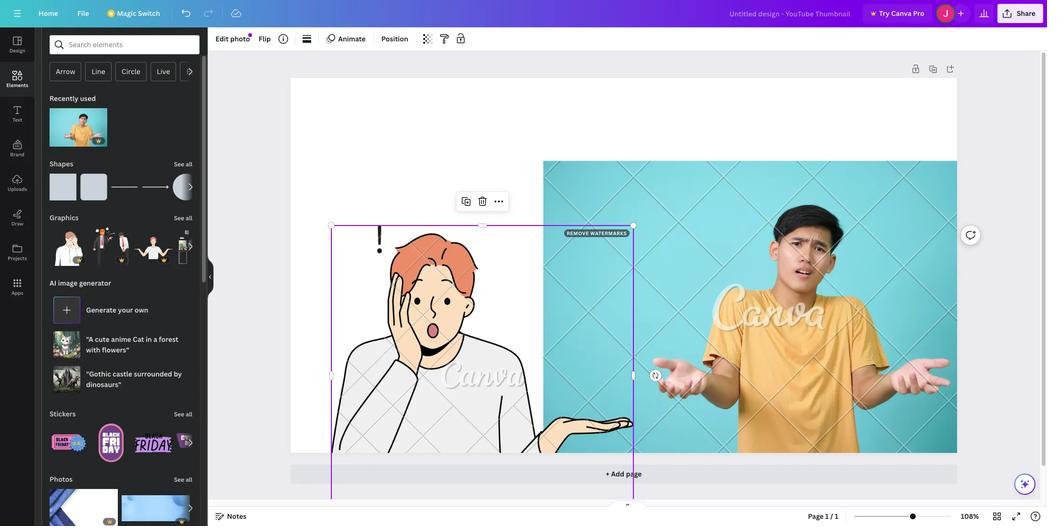 Task type: describe. For each thing, give the bounding box(es) containing it.
generate
[[86, 305, 116, 315]]

line button
[[85, 62, 112, 81]]

1 1 from the left
[[825, 512, 829, 521]]

text button
[[0, 97, 35, 131]]

castle
[[113, 369, 132, 379]]

uploads
[[8, 186, 27, 192]]

home link
[[31, 4, 66, 23]]

apps
[[11, 290, 23, 296]]

elements
[[6, 82, 28, 88]]

flowers"
[[102, 345, 129, 354]]

add
[[611, 469, 624, 479]]

main menu bar
[[0, 0, 1047, 27]]

boss feeling angry and blames his employee. image
[[92, 227, 130, 266]]

see for photos
[[174, 476, 184, 484]]

show pages image
[[604, 500, 651, 508]]

photo
[[230, 34, 250, 43]]

animate
[[338, 34, 366, 43]]

brand button
[[0, 131, 35, 166]]

text
[[12, 116, 22, 123]]

see all button for graphics
[[173, 208, 193, 227]]

square image
[[50, 174, 76, 201]]

forest
[[159, 335, 178, 344]]

watermarks
[[590, 230, 627, 237]]

Search elements search field
[[69, 36, 180, 54]]

2 add this line to the canvas image from the left
[[142, 174, 169, 201]]

generate your own
[[86, 305, 148, 315]]

white circle shape image
[[173, 174, 200, 201]]

blur
[[186, 67, 200, 76]]

home
[[38, 9, 58, 18]]

live button
[[151, 62, 176, 81]]

magic switch
[[117, 9, 160, 18]]

flip button
[[255, 31, 275, 47]]

pro
[[913, 9, 924, 18]]

man resting his hand on his head image
[[50, 227, 88, 266]]

brand
[[10, 151, 24, 158]]

line
[[92, 67, 105, 76]]

circle
[[122, 67, 140, 76]]

page
[[626, 469, 642, 479]]

all for stickers
[[186, 410, 192, 418]]

dinosaurs"
[[86, 380, 121, 389]]

see all for photos
[[174, 476, 192, 484]]

see all for shapes
[[174, 160, 192, 168]]

2 1 from the left
[[835, 512, 838, 521]]

position
[[381, 34, 408, 43]]

arrow
[[56, 67, 75, 76]]

photos
[[50, 475, 73, 484]]

notes button
[[212, 509, 250, 524]]

file button
[[70, 4, 97, 23]]

"gothic castle surrounded by dinosaurs"
[[86, 369, 182, 389]]

man looking confused image
[[50, 108, 107, 147]]

position button
[[378, 31, 412, 47]]

edit photo
[[215, 34, 250, 43]]

used
[[80, 94, 96, 103]]

abstract background of cartoon blue planet image
[[122, 489, 190, 526]]

stickers button
[[49, 404, 77, 424]]

recently
[[50, 94, 78, 103]]

design button
[[0, 27, 35, 62]]

canva
[[891, 9, 912, 18]]

share
[[1017, 9, 1036, 18]]

Design title text field
[[722, 4, 859, 23]]

edit
[[215, 34, 229, 43]]

try canva pro
[[879, 9, 924, 18]]

new image
[[248, 33, 252, 37]]

"a
[[86, 335, 93, 344]]

your
[[118, 305, 133, 315]]

see all for graphics
[[174, 214, 192, 222]]

108% button
[[954, 509, 985, 524]]

graphics button
[[49, 208, 80, 227]]

a
[[153, 335, 157, 344]]

notes
[[227, 512, 246, 521]]

108%
[[961, 512, 979, 521]]

canva assistant image
[[1019, 479, 1031, 490]]

+
[[606, 469, 609, 479]]

own
[[135, 305, 148, 315]]

switch
[[138, 9, 160, 18]]

see for stickers
[[174, 410, 184, 418]]

+ add page button
[[290, 465, 957, 484]]

confused man comparing options image
[[134, 227, 173, 266]]



Task type: vqa. For each thing, say whether or not it's contained in the screenshot.
"Gothic
yes



Task type: locate. For each thing, give the bounding box(es) containing it.
apps button
[[0, 270, 35, 304]]

see all up white circle shape image
[[174, 160, 192, 168]]

projects
[[8, 255, 27, 262]]

stickers
[[50, 409, 76, 418]]

rounded square image
[[80, 174, 107, 201]]

try
[[879, 9, 890, 18]]

1 left /
[[825, 512, 829, 521]]

4 all from the top
[[186, 476, 192, 484]]

hide image
[[207, 254, 214, 300]]

2 all from the top
[[186, 214, 192, 222]]

see all up abstract background of cartoon blue planet image
[[174, 476, 192, 484]]

in
[[146, 335, 152, 344]]

2 see all from the top
[[174, 214, 192, 222]]

animate button
[[323, 31, 369, 47]]

remove watermarks
[[567, 230, 627, 237]]

1 all from the top
[[186, 160, 192, 168]]

4 see all button from the top
[[173, 470, 193, 489]]

design
[[9, 47, 25, 54]]

2 see all button from the top
[[173, 208, 193, 227]]

remove
[[567, 230, 589, 237]]

group
[[50, 102, 107, 147], [50, 168, 76, 201], [80, 168, 107, 201], [173, 174, 200, 201], [50, 222, 88, 266], [92, 222, 130, 266], [134, 227, 173, 266], [177, 227, 215, 266], [50, 418, 88, 462], [92, 418, 130, 462], [134, 418, 173, 462], [177, 424, 215, 462], [50, 483, 118, 526], [122, 483, 190, 526]]

by
[[174, 369, 182, 379]]

see
[[174, 160, 184, 168], [174, 214, 184, 222], [174, 410, 184, 418], [174, 476, 184, 484]]

magic
[[117, 9, 136, 18]]

all for graphics
[[186, 214, 192, 222]]

2 see from the top
[[174, 214, 184, 222]]

remove watermarks button
[[564, 229, 630, 237]]

uploads button
[[0, 166, 35, 201]]

1 horizontal spatial 1
[[835, 512, 838, 521]]

4 see all from the top
[[174, 476, 192, 484]]

0 horizontal spatial 1
[[825, 512, 829, 521]]

+ add page
[[606, 469, 642, 479]]

see all
[[174, 160, 192, 168], [174, 214, 192, 222], [174, 410, 192, 418], [174, 476, 192, 484]]

see up abstract background of cartoon blue planet image
[[174, 476, 184, 484]]

see all for stickers
[[174, 410, 192, 418]]

image
[[58, 278, 78, 288]]

draw
[[11, 220, 23, 227]]

edit photo button
[[212, 31, 254, 47]]

all for photos
[[186, 476, 192, 484]]

circle button
[[115, 62, 147, 81]]

4 see from the top
[[174, 476, 184, 484]]

graphics
[[50, 213, 79, 222]]

file
[[77, 9, 89, 18]]

1 see all button from the top
[[173, 154, 193, 174]]

"a cute anime cat in a forest with flowers"
[[86, 335, 178, 354]]

live
[[157, 67, 170, 76]]

see down white circle shape image
[[174, 214, 184, 222]]

all for shapes
[[186, 160, 192, 168]]

generator
[[79, 278, 111, 288]]

see up white circle shape image
[[174, 160, 184, 168]]

all
[[186, 160, 192, 168], [186, 214, 192, 222], [186, 410, 192, 418], [186, 476, 192, 484]]

add this line to the canvas image right rounded square image
[[111, 174, 138, 201]]

see all button
[[173, 154, 193, 174], [173, 208, 193, 227], [173, 404, 193, 424], [173, 470, 193, 489]]

ai image generator
[[50, 278, 111, 288]]

page 1 / 1
[[808, 512, 838, 521]]

shapes
[[50, 159, 73, 168]]

elements button
[[0, 62, 35, 97]]

cute
[[95, 335, 109, 344]]

1 add this line to the canvas image from the left
[[111, 174, 138, 201]]

see all button for photos
[[173, 470, 193, 489]]

anime
[[111, 335, 131, 344]]

side panel tab list
[[0, 27, 35, 304]]

1 right /
[[835, 512, 838, 521]]

see down by
[[174, 410, 184, 418]]

add this line to the canvas image
[[111, 174, 138, 201], [142, 174, 169, 201]]

blur button
[[180, 62, 206, 81]]

1 see all from the top
[[174, 160, 192, 168]]

1 see from the top
[[174, 160, 184, 168]]

share button
[[997, 4, 1043, 23]]

try canva pro button
[[863, 4, 932, 23]]

flip
[[259, 34, 271, 43]]

/
[[830, 512, 833, 521]]

recently used
[[50, 94, 96, 103]]

page
[[808, 512, 824, 521]]

with
[[86, 345, 100, 354]]

busy businessman hard working on his desk in office with laptop and computer. image
[[177, 227, 215, 266]]

gradient denim fabric on white background template with copy space image
[[50, 489, 118, 526]]

3 all from the top
[[186, 410, 192, 418]]

draw button
[[0, 201, 35, 235]]

see all down by
[[174, 410, 192, 418]]

1 horizontal spatial add this line to the canvas image
[[142, 174, 169, 201]]

"gothic
[[86, 369, 111, 379]]

0 horizontal spatial add this line to the canvas image
[[111, 174, 138, 201]]

see for graphics
[[174, 214, 184, 222]]

cat
[[133, 335, 144, 344]]

photos button
[[49, 470, 74, 489]]

1
[[825, 512, 829, 521], [835, 512, 838, 521]]

see all button for stickers
[[173, 404, 193, 424]]

add this line to the canvas image left white circle shape image
[[142, 174, 169, 201]]

projects button
[[0, 235, 35, 270]]

3 see all from the top
[[174, 410, 192, 418]]

3 see all button from the top
[[173, 404, 193, 424]]

shapes button
[[49, 154, 74, 174]]

3 see from the top
[[174, 410, 184, 418]]

see all down white circle shape image
[[174, 214, 192, 222]]

see all button for shapes
[[173, 154, 193, 174]]

magic switch button
[[101, 4, 168, 23]]

surrounded
[[134, 369, 172, 379]]

see for shapes
[[174, 160, 184, 168]]

ai
[[50, 278, 56, 288]]

arrow button
[[50, 62, 81, 81]]



